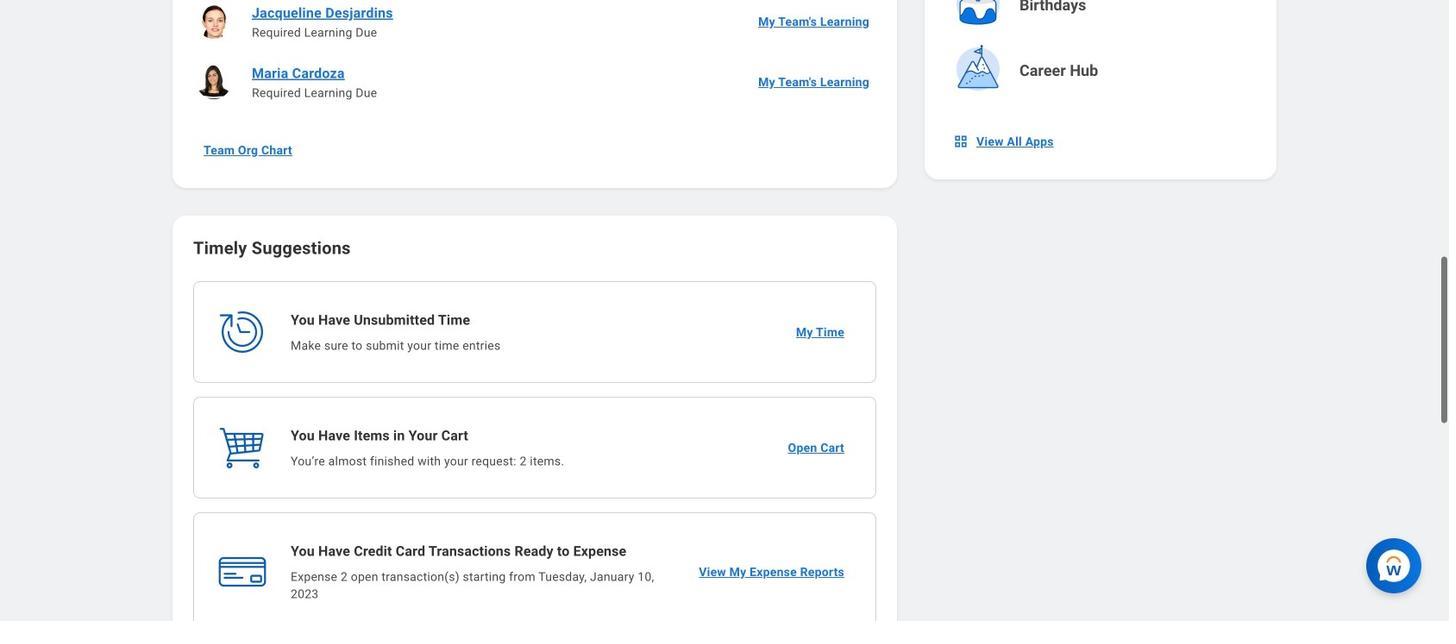 Task type: vqa. For each thing, say whether or not it's contained in the screenshot.
1st 2 Results element from the bottom of the page
no



Task type: locate. For each thing, give the bounding box(es) containing it.
list
[[193, 0, 877, 112]]

nbox image
[[953, 133, 970, 150]]



